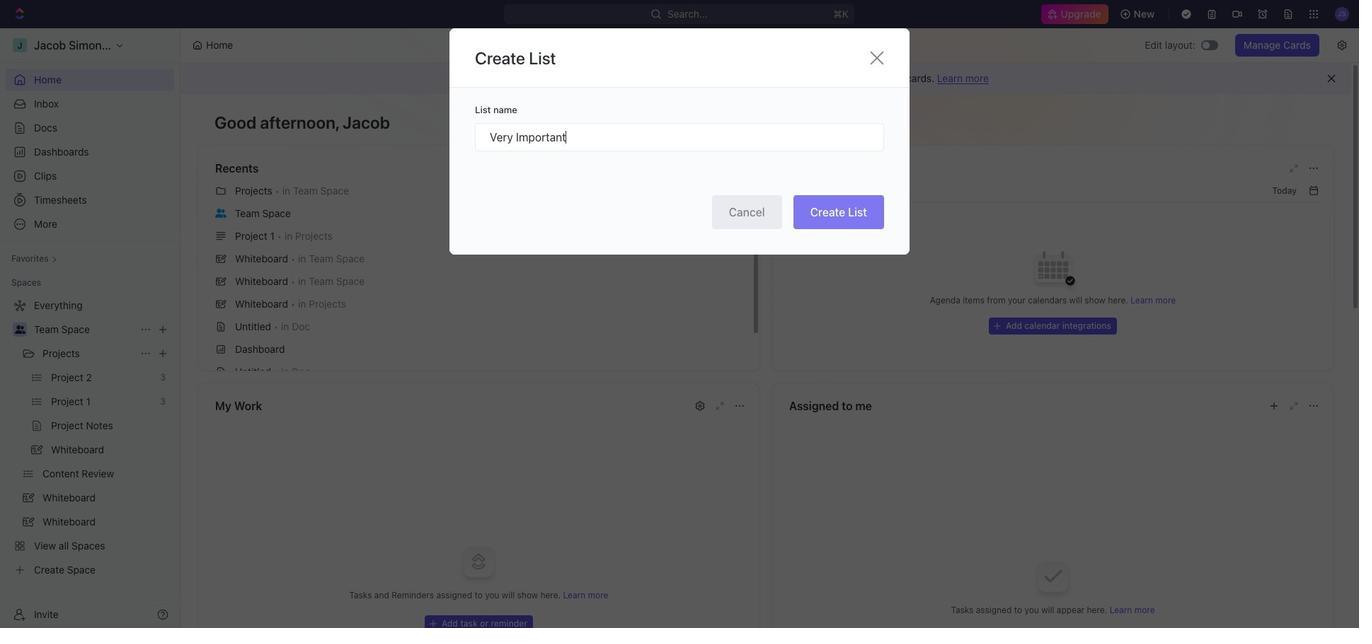 Task type: vqa. For each thing, say whether or not it's contained in the screenshot.
Tree
yes



Task type: describe. For each thing, give the bounding box(es) containing it.
sidebar navigation
[[0, 28, 181, 629]]

List text field
[[475, 123, 884, 151]]



Task type: locate. For each thing, give the bounding box(es) containing it.
tree inside sidebar navigation
[[6, 295, 174, 582]]

1 vertical spatial user group image
[[15, 326, 25, 334]]

user group image inside tree
[[15, 326, 25, 334]]

alert
[[181, 63, 1351, 94]]

user group image
[[215, 209, 227, 218], [15, 326, 25, 334]]

1 horizontal spatial user group image
[[215, 209, 227, 218]]

0 horizontal spatial user group image
[[15, 326, 25, 334]]

tree
[[6, 295, 174, 582]]

0 vertical spatial user group image
[[215, 209, 227, 218]]



